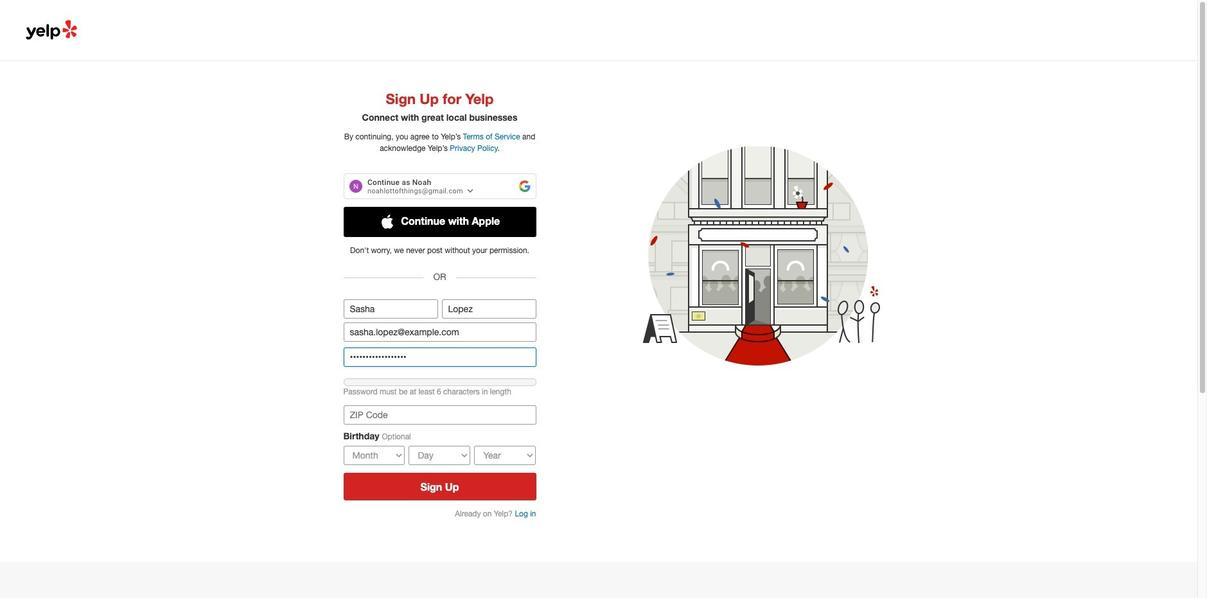 Task type: locate. For each thing, give the bounding box(es) containing it.
Email email field
[[344, 323, 536, 342]]

ZIP Code text field
[[344, 406, 536, 425]]

Last Name text field
[[442, 300, 536, 319]]



Task type: describe. For each thing, give the bounding box(es) containing it.
Password password field
[[344, 348, 536, 367]]

First Name text field
[[344, 300, 438, 319]]



Task type: vqa. For each thing, say whether or not it's contained in the screenshot.
ZIP Code TEXT BOX
yes



